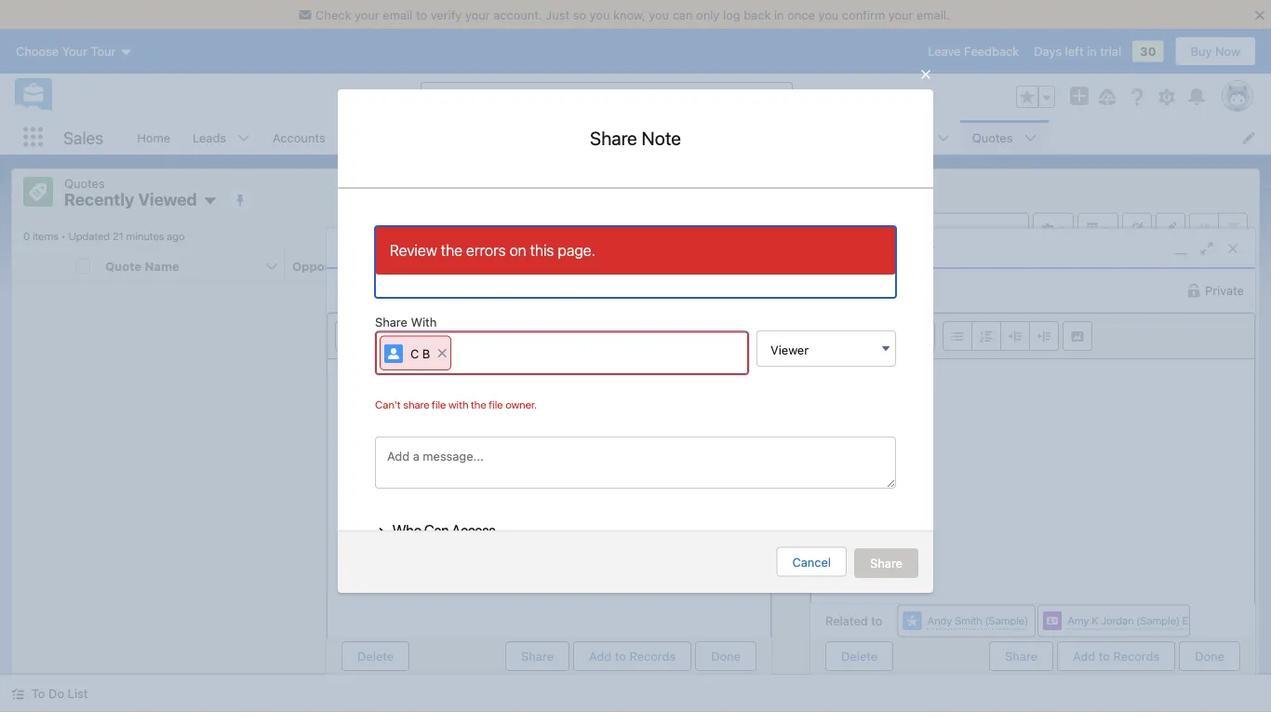 Task type: locate. For each thing, give the bounding box(es) containing it.
delete button
[[342, 642, 410, 671], [826, 642, 894, 671]]

0 horizontal spatial you
[[590, 7, 610, 21]]

the left errors
[[441, 242, 463, 259]]

expiration date element
[[655, 251, 852, 282]]

name inside opportunity name button
[[369, 259, 403, 273]]

share note
[[590, 127, 681, 149]]

1 private from the left
[[722, 284, 761, 298]]

private for text default icon to the top
[[1206, 284, 1245, 298]]

1 horizontal spatial format text element
[[819, 321, 936, 351]]

compose text text field containing knock knock
[[328, 359, 771, 638]]

format text element inside 'pokemon lover' dialog
[[819, 321, 936, 351]]

search...
[[457, 90, 507, 104]]

done for open sesame "dialog"
[[711, 649, 741, 663]]

1 horizontal spatial add
[[1073, 649, 1096, 663]]

cancel button
[[777, 547, 847, 577]]

2 private from the left
[[1206, 284, 1245, 298]]

accounts
[[273, 130, 326, 144]]

0 horizontal spatial delete status
[[342, 642, 506, 671]]

0 vertical spatial the
[[441, 242, 463, 259]]

list
[[68, 687, 88, 701]]

1 horizontal spatial you
[[649, 7, 669, 21]]

0 horizontal spatial toolbar
[[328, 314, 771, 359]]

2 add to records from the left
[[1073, 649, 1160, 663]]

delete inside 'pokemon lover' dialog
[[842, 649, 878, 663]]

1 vertical spatial quotes
[[64, 176, 105, 190]]

delete button for delete 'status' inside the open sesame "dialog"
[[342, 642, 410, 671]]

delete
[[357, 649, 394, 663], [842, 649, 878, 663]]

2 horizontal spatial share button
[[990, 642, 1054, 671]]

1 format text element from the left
[[335, 321, 452, 351]]

syncing button
[[470, 251, 635, 281]]

knock knock run away
[[379, 376, 456, 410]]

0 horizontal spatial compose text text field
[[328, 359, 771, 638]]

in right back
[[775, 7, 784, 21]]

andy
[[928, 614, 953, 627]]

left
[[1066, 44, 1084, 58]]

add to records button for done button in open sesame "dialog"
[[573, 642, 692, 671]]

toolbar for text box inside the open sesame "dialog"
[[328, 314, 771, 359]]

0 horizontal spatial text default image
[[11, 688, 24, 701]]

0 horizontal spatial the
[[441, 242, 463, 259]]

minutes
[[126, 229, 164, 243]]

1 horizontal spatial share button
[[855, 548, 919, 578]]

delete status inside open sesame "dialog"
[[342, 642, 506, 671]]

none text field inside 'pokemon lover' dialog
[[811, 269, 988, 310]]

done inside 'pokemon lover' dialog
[[1196, 649, 1225, 663]]

done button for 'pokemon lover' dialog
[[1180, 642, 1241, 671]]

0 horizontal spatial share button
[[506, 642, 570, 671]]

item number element
[[12, 251, 68, 282]]

2 format body element from the left
[[943, 321, 1059, 351]]

records inside 'pokemon lover' dialog
[[1114, 649, 1160, 663]]

pokemon
[[852, 241, 904, 255]]

delete button inside 'pokemon lover' dialog
[[826, 642, 894, 671]]

0 horizontal spatial format body element
[[459, 321, 575, 351]]

1 records from the left
[[630, 649, 676, 663]]

1 name from the left
[[145, 259, 179, 273]]

toolbar
[[328, 314, 771, 359], [812, 314, 1255, 359]]

2 toolbar from the left
[[812, 314, 1255, 359]]

toolbar inside open sesame "dialog"
[[328, 314, 771, 359]]

recently viewed status
[[23, 229, 68, 243]]

2 add to records button from the left
[[1058, 642, 1176, 671]]

syncing element
[[470, 251, 667, 282]]

2 delete button from the left
[[826, 642, 894, 671]]

to inside open sesame "dialog"
[[615, 649, 626, 663]]

0 horizontal spatial records
[[630, 649, 676, 663]]

1 horizontal spatial done
[[1196, 649, 1225, 663]]

0 horizontal spatial done button
[[696, 642, 757, 671]]

1 compose text text field from the left
[[328, 359, 771, 638]]

check your email to verify your account. just so you know, you can only log back in once you confirm your email.
[[316, 7, 950, 21]]

3 your from the left
[[889, 7, 914, 21]]

records for open sesame "dialog"
[[630, 649, 676, 663]]

2 delete status from the left
[[826, 642, 990, 671]]

1 horizontal spatial records
[[1114, 649, 1160, 663]]

viewed
[[138, 189, 197, 209]]

records
[[630, 649, 676, 663], [1114, 649, 1160, 663]]

andy smith (sample)
[[928, 614, 1029, 627]]

1 format body element from the left
[[459, 321, 575, 351]]

toolbar down total
[[812, 314, 1255, 359]]

quotes
[[973, 130, 1013, 144], [64, 176, 105, 190]]

1 add from the left
[[589, 649, 612, 663]]

quotes down sales
[[64, 176, 105, 190]]

just
[[546, 7, 570, 21]]

1 done button from the left
[[696, 642, 757, 671]]

pokemon lover
[[852, 241, 935, 255]]

2 horizontal spatial your
[[889, 7, 914, 21]]

0 horizontal spatial quotes
[[64, 176, 105, 190]]

the right the with
[[471, 398, 487, 411]]

list view controls image
[[1033, 213, 1074, 243]]

on
[[510, 242, 527, 259]]

done button inside 'pokemon lover' dialog
[[1180, 642, 1241, 671]]

delete button inside open sesame "dialog"
[[342, 642, 410, 671]]

0 horizontal spatial delete
[[357, 649, 394, 663]]

format body element for compose text "text box" containing knock knock
[[459, 321, 575, 351]]

do
[[48, 687, 64, 701]]

1 horizontal spatial text default image
[[1187, 283, 1202, 298]]

0 horizontal spatial add
[[589, 649, 612, 663]]

1 horizontal spatial your
[[465, 7, 490, 21]]

private down date
[[722, 284, 761, 298]]

Compose text text field
[[328, 359, 771, 638], [812, 359, 1255, 603]]

text default image inside to do list button
[[11, 688, 24, 701]]

related to
[[826, 614, 883, 628]]

days
[[1035, 44, 1062, 58]]

1 vertical spatial text default image
[[11, 688, 24, 701]]

done button for open sesame "dialog"
[[696, 642, 757, 671]]

done for 'pokemon lover' dialog
[[1196, 649, 1225, 663]]

1 horizontal spatial in
[[1087, 44, 1097, 58]]

(sample)
[[985, 614, 1029, 627], [1137, 614, 1180, 627]]

1 horizontal spatial delete status
[[826, 642, 990, 671]]

c
[[411, 347, 419, 361]]

compose text text field for open sesame "dialog"
[[328, 359, 771, 638]]

share
[[590, 127, 638, 149], [375, 315, 408, 329], [871, 556, 903, 570], [521, 649, 554, 663], [1006, 649, 1038, 663]]

2 records from the left
[[1114, 649, 1160, 663]]

select list display image
[[1078, 213, 1119, 243]]

0 vertical spatial in
[[775, 7, 784, 21]]

name inside quote name button
[[145, 259, 179, 273]]

item number image
[[12, 251, 68, 281]]

the
[[441, 242, 463, 259], [471, 398, 487, 411]]

add to records inside 'pokemon lover' dialog
[[1073, 649, 1160, 663]]

add to records inside open sesame "dialog"
[[589, 649, 676, 663]]

to
[[32, 687, 45, 701]]

name
[[145, 259, 179, 273], [369, 259, 403, 273]]

1 add to records button from the left
[[573, 642, 692, 671]]

toolbar for text field within 'pokemon lover' dialog
[[812, 314, 1255, 359]]

1 horizontal spatial (sample)
[[1137, 614, 1180, 627]]

calendar list item
[[582, 120, 679, 155]]

done
[[711, 649, 741, 663], [1196, 649, 1225, 663]]

format body element
[[459, 321, 575, 351], [943, 321, 1059, 351]]

owner.
[[506, 398, 537, 411]]

text default image left to
[[11, 688, 24, 701]]

1 horizontal spatial delete button
[[826, 642, 894, 671]]

0 horizontal spatial add to records
[[589, 649, 676, 663]]

1 vertical spatial in
[[1087, 44, 1097, 58]]

delete status inside 'pokemon lover' dialog
[[826, 642, 990, 671]]

2 done from the left
[[1196, 649, 1225, 663]]

0 horizontal spatial your
[[355, 7, 380, 21]]

1 horizontal spatial delete
[[842, 649, 878, 663]]

add to records button
[[573, 642, 692, 671], [1058, 642, 1176, 671]]

who can access button
[[375, 516, 497, 546]]

amy
[[1068, 614, 1090, 627]]

1 vertical spatial the
[[471, 398, 487, 411]]

1 horizontal spatial add to records button
[[1058, 642, 1176, 671]]

0 vertical spatial text default image
[[1187, 283, 1202, 298]]

1 horizontal spatial name
[[369, 259, 403, 273]]

None text field
[[811, 269, 988, 310]]

1 done from the left
[[711, 649, 741, 663]]

list
[[126, 120, 1272, 155]]

add to records for 'pokemon lover' dialog
[[1073, 649, 1160, 663]]

(sample) inside 'amy k jordan (sample) esq.' link
[[1137, 614, 1180, 627]]

1 horizontal spatial private
[[1206, 284, 1245, 298]]

None search field
[[806, 213, 1030, 243]]

add to records
[[589, 649, 676, 663], [1073, 649, 1160, 663]]

date
[[727, 259, 755, 273]]

0 vertical spatial quotes
[[973, 130, 1013, 144]]

cancel
[[793, 555, 831, 569]]

private inside open sesame "dialog"
[[722, 284, 761, 298]]

only
[[696, 7, 720, 21]]

1 horizontal spatial add to records
[[1073, 649, 1160, 663]]

opportunity name button
[[285, 251, 450, 281]]

knock
[[379, 376, 417, 390]]

2 your from the left
[[465, 7, 490, 21]]

file left owner.
[[489, 398, 503, 411]]

cell inside the recently viewed|quotes|list view 'element'
[[68, 251, 98, 282]]

records inside open sesame "dialog"
[[630, 649, 676, 663]]

format text element for format body element associated with compose text "text box" within the 'pokemon lover' dialog
[[819, 321, 936, 351]]

1 horizontal spatial format body element
[[943, 321, 1059, 351]]

cell
[[68, 251, 98, 282]]

your right the verify
[[465, 7, 490, 21]]

add inside open sesame "dialog"
[[589, 649, 612, 663]]

2 done button from the left
[[1180, 642, 1241, 671]]

private down action element
[[1206, 284, 1245, 298]]

quotes right reports list item
[[973, 130, 1013, 144]]

share inside 'pokemon lover' dialog
[[1006, 649, 1038, 663]]

trial
[[1101, 44, 1122, 58]]

share for the share button related to compose text "text box" within the 'pokemon lover' dialog
[[1006, 649, 1038, 663]]

text default image
[[1187, 283, 1202, 298], [11, 688, 24, 701]]

action element
[[1211, 251, 1260, 282]]

check
[[316, 7, 351, 21]]

0 horizontal spatial done
[[711, 649, 741, 663]]

email.
[[917, 7, 950, 21]]

reports link
[[871, 120, 937, 155]]

run
[[379, 397, 402, 410]]

away
[[405, 397, 436, 410]]

1 toolbar from the left
[[328, 314, 771, 359]]

0 horizontal spatial name
[[145, 259, 179, 273]]

accounts list item
[[262, 120, 361, 155]]

0 horizontal spatial in
[[775, 7, 784, 21]]

0 horizontal spatial (sample)
[[985, 614, 1029, 627]]

(sample) right smith
[[985, 614, 1029, 627]]

0 horizontal spatial add to records button
[[573, 642, 692, 671]]

2 name from the left
[[369, 259, 403, 273]]

private inside 'pokemon lover' dialog
[[1206, 284, 1245, 298]]

none text field inside open sesame "dialog"
[[327, 269, 504, 310]]

your left email
[[355, 7, 380, 21]]

1 delete status from the left
[[342, 642, 506, 671]]

c b
[[411, 347, 430, 361]]

calendar
[[593, 130, 644, 144]]

to do list button
[[0, 675, 99, 712]]

1 you from the left
[[590, 7, 610, 21]]

quotes image
[[23, 177, 53, 207]]

name down ago
[[145, 259, 179, 273]]

format body element for compose text "text box" within the 'pokemon lover' dialog
[[943, 321, 1059, 351]]

share button for compose text "text box" containing knock knock
[[506, 642, 570, 671]]

add to records button for done button in 'pokemon lover' dialog
[[1058, 642, 1176, 671]]

1 add to records from the left
[[589, 649, 676, 663]]

compose text text field inside 'pokemon lover' dialog
[[812, 359, 1255, 603]]

name down open
[[369, 259, 403, 273]]

None text field
[[327, 269, 504, 310]]

done inside open sesame "dialog"
[[711, 649, 741, 663]]

0 horizontal spatial delete button
[[342, 642, 410, 671]]

viewer
[[771, 343, 809, 357]]

1 horizontal spatial file
[[489, 398, 503, 411]]

1 horizontal spatial compose text text field
[[812, 359, 1255, 603]]

1 horizontal spatial toolbar
[[812, 314, 1255, 359]]

syncing
[[478, 259, 526, 273]]

text default image down "total price" element
[[1187, 283, 1202, 298]]

compose text text field inside open sesame "dialog"
[[328, 359, 771, 638]]

confirm
[[842, 7, 886, 21]]

total price element
[[1026, 251, 1222, 282]]

your
[[355, 7, 380, 21], [465, 7, 490, 21], [889, 7, 914, 21]]

0 horizontal spatial private
[[722, 284, 761, 298]]

delete status for the share button related to compose text "text box" within the 'pokemon lover' dialog
[[826, 642, 990, 671]]

in right left
[[1087, 44, 1097, 58]]

format body element up owner.
[[459, 321, 575, 351]]

list item
[[679, 120, 757, 155]]

2 add from the left
[[1073, 649, 1096, 663]]

1 horizontal spatial done button
[[1180, 642, 1241, 671]]

0 horizontal spatial file
[[432, 398, 446, 411]]

home link
[[126, 120, 182, 155]]

delete inside open sesame "dialog"
[[357, 649, 394, 663]]

1 horizontal spatial quotes
[[973, 130, 1013, 144]]

search... button
[[421, 82, 793, 112]]

21
[[112, 229, 124, 243]]

compose text text field for 'pokemon lover' dialog
[[812, 359, 1255, 603]]

1 delete from the left
[[357, 649, 394, 663]]

toolbar down syncing button
[[328, 314, 771, 359]]

1 delete button from the left
[[342, 642, 410, 671]]

2 compose text text field from the left
[[812, 359, 1255, 603]]

this
[[530, 242, 554, 259]]

you left can
[[649, 7, 669, 21]]

2 delete from the left
[[842, 649, 878, 663]]

you right so
[[590, 7, 610, 21]]

2 (sample) from the left
[[1137, 614, 1180, 627]]

format body element down total
[[943, 321, 1059, 351]]

1 your from the left
[[355, 7, 380, 21]]

delete for 'pokemon lover' dialog
[[842, 649, 878, 663]]

delete for open sesame "dialog"
[[357, 649, 394, 663]]

name for opportunity name
[[369, 259, 403, 273]]

leads
[[193, 130, 226, 144]]

esq.
[[1183, 614, 1203, 627]]

buy now button
[[1175, 36, 1257, 66]]

back
[[744, 7, 771, 21]]

knock
[[420, 376, 456, 390]]

so
[[573, 7, 587, 21]]

your left email.
[[889, 7, 914, 21]]

(sample) left esq.
[[1137, 614, 1180, 627]]

0 horizontal spatial format text element
[[335, 321, 452, 351]]

share inside open sesame "dialog"
[[521, 649, 554, 663]]

lead image
[[903, 612, 922, 630]]

done button inside open sesame "dialog"
[[696, 642, 757, 671]]

file left the with
[[432, 398, 446, 411]]

1 (sample) from the left
[[985, 614, 1029, 627]]

add inside 'pokemon lover' dialog
[[1073, 649, 1096, 663]]

toolbar inside 'pokemon lover' dialog
[[812, 314, 1255, 359]]

30
[[1141, 44, 1157, 58]]

2 format text element from the left
[[819, 321, 936, 351]]

format text element inside open sesame "dialog"
[[335, 321, 452, 351]]

format text element
[[335, 321, 452, 351], [819, 321, 936, 351]]

buy now
[[1191, 44, 1241, 58]]

related
[[826, 614, 868, 628]]

delete status
[[342, 642, 506, 671], [826, 642, 990, 671]]

2 horizontal spatial you
[[819, 7, 839, 21]]

group
[[1017, 86, 1056, 108]]

you right once
[[819, 7, 839, 21]]



Task type: describe. For each thing, give the bounding box(es) containing it.
review the errors on this page. alert
[[375, 226, 897, 298]]

Add a message... text field
[[375, 437, 897, 489]]

amy k jordan (sample) esq.
[[1068, 614, 1203, 627]]

can
[[673, 7, 693, 21]]

accounts link
[[262, 120, 337, 155]]

smith
[[955, 614, 983, 627]]

recently viewed|quotes|list view element
[[11, 169, 1261, 675]]

sesame
[[399, 241, 443, 255]]

opportunity name
[[292, 259, 403, 273]]

who can access
[[393, 522, 496, 540]]

1 horizontal spatial the
[[471, 398, 487, 411]]

pokemon lover dialog
[[810, 228, 1257, 675]]

review the errors on this page.
[[390, 242, 596, 259]]

1 file from the left
[[432, 398, 446, 411]]

reports list item
[[871, 120, 961, 155]]

who
[[393, 522, 422, 540]]

once
[[788, 7, 815, 21]]

expiration date
[[663, 259, 755, 273]]

private for text default image
[[722, 284, 761, 298]]

leave feedback link
[[928, 44, 1020, 58]]

reports
[[882, 130, 926, 144]]

3 you from the left
[[819, 7, 839, 21]]

subtotal element
[[841, 251, 1037, 282]]

sales
[[63, 127, 104, 147]]

with
[[449, 398, 469, 411]]

total
[[1033, 259, 1063, 273]]

quotes inside 'element'
[[64, 176, 105, 190]]

amy k jordan (sample) esq. link
[[1068, 612, 1203, 630]]

contact image
[[1044, 612, 1062, 630]]

action image
[[1211, 251, 1260, 281]]

add for open sesame "dialog"
[[589, 649, 612, 663]]

share button for compose text "text box" within the 'pokemon lover' dialog
[[990, 642, 1054, 671]]

text default image
[[703, 283, 718, 298]]

2 you from the left
[[649, 7, 669, 21]]

quote name button
[[98, 251, 264, 281]]

price
[[1066, 259, 1097, 273]]

subtotal
[[848, 259, 899, 273]]

to do list
[[32, 687, 88, 701]]

ago
[[167, 229, 185, 243]]

viewer button
[[757, 330, 897, 367]]

share for compose text "text box" containing knock knock's the share button
[[521, 649, 554, 663]]

open sesame dialog
[[326, 228, 773, 685]]

recently
[[64, 189, 134, 209]]

opportunity name element
[[285, 251, 481, 282]]

k
[[1092, 614, 1099, 627]]

open
[[368, 241, 396, 255]]

delete status for compose text "text box" containing knock knock's the share button
[[342, 642, 506, 671]]

know,
[[614, 7, 646, 21]]

leads link
[[182, 120, 237, 155]]

quotes list item
[[961, 120, 1049, 155]]

calendar link
[[582, 120, 655, 155]]

list containing home
[[126, 120, 1272, 155]]

now
[[1216, 44, 1241, 58]]

quotes link
[[961, 120, 1025, 155]]

account.
[[494, 7, 543, 21]]

0 items • updated 21 minutes ago
[[23, 229, 185, 243]]

share with
[[375, 315, 437, 329]]

opportunity
[[292, 259, 366, 273]]

add to records for open sesame "dialog"
[[589, 649, 676, 663]]

note
[[642, 127, 681, 149]]

updated
[[68, 229, 110, 243]]

can't
[[375, 398, 401, 411]]

2 file from the left
[[489, 398, 503, 411]]

quote name element
[[98, 251, 296, 282]]

add for 'pokemon lover' dialog
[[1073, 649, 1096, 663]]

format text element for format body element associated with compose text "text box" containing knock knock
[[335, 321, 452, 351]]

records for 'pokemon lover' dialog
[[1114, 649, 1160, 663]]

open sesame
[[368, 241, 443, 255]]

share
[[403, 398, 430, 411]]

subtotal button
[[841, 251, 1005, 281]]

recently viewed
[[64, 189, 197, 209]]

days left in trial
[[1035, 44, 1122, 58]]

share for middle the share button
[[871, 556, 903, 570]]

(sample) inside 'andy smith (sample)' link
[[985, 614, 1029, 627]]

quotes inside list item
[[973, 130, 1013, 144]]

jordan
[[1101, 614, 1134, 627]]

lover
[[907, 241, 935, 255]]

can't share file with the file owner.
[[375, 398, 537, 411]]

errors
[[466, 242, 506, 259]]

Search Recently Viewed list view. search field
[[806, 213, 1030, 243]]

quote name
[[105, 259, 179, 273]]

c b link
[[380, 336, 452, 371]]

total price button
[[1026, 251, 1191, 281]]

0
[[23, 229, 30, 243]]

access
[[452, 522, 496, 540]]

leave
[[928, 44, 961, 58]]

log
[[723, 7, 741, 21]]

leads list item
[[182, 120, 262, 155]]

delete button for delete 'status' inside the 'pokemon lover' dialog
[[826, 642, 894, 671]]

review
[[390, 242, 437, 259]]

home
[[137, 130, 170, 144]]

name for quote name
[[145, 259, 179, 273]]

quote
[[105, 259, 142, 273]]

andy smith (sample) link
[[928, 612, 1029, 630]]

with
[[411, 315, 437, 329]]

the inside alert
[[441, 242, 463, 259]]



Task type: vqa. For each thing, say whether or not it's contained in the screenshot.
right Stream
no



